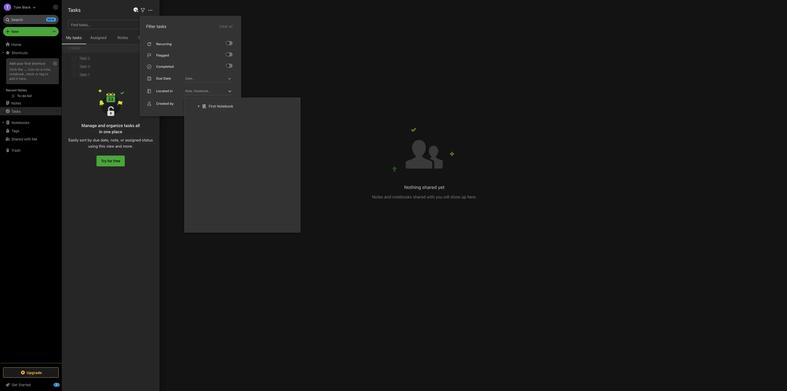 Task type: vqa. For each thing, say whether or not it's contained in the screenshot.
Due Dates 'button'
yes



Task type: describe. For each thing, give the bounding box(es) containing it.
sort
[[80, 138, 87, 143]]

me inside tree
[[32, 137, 37, 141]]

your
[[17, 61, 24, 66]]

due dates
[[138, 35, 156, 40]]

upgrade button
[[3, 368, 59, 379]]

nothing shared yet
[[404, 185, 445, 191]]

1 horizontal spatial me
[[97, 7, 104, 13]]

and for manage
[[98, 124, 105, 128]]

all inside manage and organize tasks all in one place
[[135, 124, 140, 128]]

notes inside button
[[118, 35, 128, 40]]

first notebook
[[209, 104, 233, 108]]

get
[[12, 383, 18, 388]]

more.
[[123, 144, 133, 149]]

Find tasks… text field
[[69, 20, 142, 29]]

try
[[101, 159, 107, 163]]

shared inside tree
[[11, 137, 23, 141]]

tasks inside button
[[11, 109, 21, 114]]

1 vertical spatial shared
[[413, 195, 426, 200]]

home
[[11, 42, 21, 47]]

here. inside shared with me element
[[467, 195, 477, 200]]

place
[[112, 130, 122, 134]]

Account field
[[0, 2, 36, 12]]

on
[[36, 67, 40, 72]]

due for due date
[[156, 76, 163, 81]]

new search field
[[7, 15, 56, 24]]

shortcuts
[[12, 51, 28, 55]]

notebook,
[[9, 72, 25, 76]]

easily sort by due date, note, or assigned status using this view and more.
[[68, 138, 153, 149]]

recurring image
[[226, 42, 230, 45]]

tasks for my tasks
[[73, 35, 82, 40]]

More actions and view options field
[[146, 7, 153, 13]]

clear all
[[219, 24, 233, 28]]

filter tasks image
[[140, 7, 146, 13]]

notebooks
[[12, 121, 30, 125]]

 Date picker field
[[184, 75, 238, 82]]

add
[[9, 61, 16, 66]]

click
[[9, 67, 17, 72]]

status
[[142, 138, 153, 143]]

note, inside icon on a note, notebook, stack or tag to add it here.
[[43, 67, 51, 72]]

stack
[[26, 72, 34, 76]]

notes inside shared with me element
[[372, 195, 383, 200]]

notebook
[[217, 104, 233, 108]]

notes down recent notes
[[11, 101, 21, 105]]

filter tasks
[[146, 24, 166, 29]]

note,
[[185, 89, 193, 93]]

completed
[[156, 65, 174, 69]]

trash link
[[0, 146, 61, 155]]

shortcuts button
[[0, 49, 61, 57]]

tags button
[[0, 127, 61, 135]]

due date
[[156, 76, 171, 81]]

tags
[[12, 129, 19, 133]]

organize
[[106, 124, 123, 128]]

by inside easily sort by due date, note, or assigned status using this view and more.
[[88, 138, 92, 143]]

manage and organize tasks all in one place
[[81, 124, 140, 134]]

note, inside easily sort by due date, note, or assigned status using this view and more.
[[111, 138, 119, 143]]

shared with me inside tree
[[11, 137, 37, 141]]

up
[[461, 195, 466, 200]]

first notebook cell
[[187, 101, 303, 111]]

this
[[99, 144, 105, 149]]

the
[[18, 67, 23, 72]]

new
[[47, 18, 55, 21]]

2 vertical spatial with
[[427, 195, 435, 200]]

it
[[16, 77, 18, 81]]

and for notes
[[384, 195, 391, 200]]

first
[[25, 61, 31, 66]]

created by
[[156, 102, 174, 106]]

notes link
[[0, 99, 61, 107]]

or for tag
[[35, 72, 38, 76]]

located in
[[156, 89, 173, 93]]

black
[[22, 5, 31, 9]]

Located in field
[[184, 88, 238, 95]]

shared with me link
[[0, 135, 61, 143]]

one
[[104, 130, 111, 134]]

flagged image
[[226, 53, 230, 56]]

date
[[163, 76, 171, 81]]

or for assigned
[[121, 138, 124, 143]]



Task type: locate. For each thing, give the bounding box(es) containing it.
2 vertical spatial tasks
[[124, 124, 134, 128]]

1 vertical spatial with
[[24, 137, 31, 141]]

tasks right filter
[[157, 24, 166, 29]]

1 vertical spatial shared with me
[[11, 137, 37, 141]]

with left you
[[427, 195, 435, 200]]

easily
[[68, 138, 79, 143]]

1 vertical spatial due
[[156, 76, 163, 81]]

0 horizontal spatial and
[[98, 124, 105, 128]]

notes right recent
[[18, 88, 27, 92]]

0 vertical spatial all
[[229, 24, 233, 28]]

my
[[66, 35, 71, 40]]

1 vertical spatial or
[[121, 138, 124, 143]]

tasks
[[157, 24, 166, 29], [73, 35, 82, 40], [124, 124, 134, 128]]

tasks right my
[[73, 35, 82, 40]]

tag
[[39, 72, 44, 76]]

0 vertical spatial by
[[170, 102, 174, 106]]

0 vertical spatial note,
[[43, 67, 51, 72]]

1 vertical spatial me
[[32, 137, 37, 141]]

notes
[[118, 35, 128, 40], [18, 88, 27, 92], [11, 101, 21, 105], [372, 195, 383, 200]]

1 horizontal spatial by
[[170, 102, 174, 106]]

1 horizontal spatial shared
[[69, 7, 85, 13]]

tyler black
[[14, 5, 31, 9]]

settings image
[[52, 4, 59, 10]]

shared down tags
[[11, 137, 23, 141]]

show
[[451, 195, 460, 200]]

recent
[[6, 88, 17, 92]]

0 horizontal spatial by
[[88, 138, 92, 143]]

completed image
[[226, 64, 230, 67]]

0 vertical spatial tasks
[[68, 7, 81, 13]]

in right located
[[170, 89, 173, 93]]

try for free button
[[97, 156, 125, 167]]

0 vertical spatial here.
[[19, 77, 27, 81]]

tasks button
[[0, 107, 61, 116]]

shared with me element
[[62, 0, 787, 392]]

0 vertical spatial and
[[98, 124, 105, 128]]

and right view
[[115, 144, 122, 149]]

with
[[87, 7, 96, 13], [24, 137, 31, 141], [427, 195, 435, 200]]

1 vertical spatial note,
[[111, 138, 119, 143]]

shared with me down tags button in the top of the page
[[11, 137, 37, 141]]

1 horizontal spatial or
[[121, 138, 124, 143]]

1 vertical spatial by
[[88, 138, 92, 143]]

icon on a note, notebook, stack or tag to add it here.
[[9, 67, 51, 81]]

Help and Learning task checklist field
[[0, 382, 62, 390]]

get started
[[12, 383, 31, 388]]

0 horizontal spatial shared
[[11, 137, 23, 141]]

2 horizontal spatial and
[[384, 195, 391, 200]]

nothing
[[404, 185, 421, 191]]

shared up notes and notebooks shared with you will show up here.
[[422, 185, 437, 191]]

1 vertical spatial tasks
[[73, 35, 82, 40]]

0 horizontal spatial all
[[135, 124, 140, 128]]

to
[[45, 72, 48, 76]]

yet
[[438, 185, 445, 191]]

tasks inside 'button'
[[73, 35, 82, 40]]

7
[[56, 384, 57, 387]]

0 horizontal spatial with
[[24, 137, 31, 141]]

due left dates
[[138, 35, 145, 40]]

recent notes
[[6, 88, 27, 92]]

shortcut
[[32, 61, 45, 66]]

0 horizontal spatial me
[[32, 137, 37, 141]]

tasks
[[68, 7, 81, 13], [11, 109, 21, 114]]

note, notebook…
[[185, 89, 211, 93]]

all
[[229, 24, 233, 28], [135, 124, 140, 128]]

upgrade
[[27, 371, 42, 376]]

0 horizontal spatial tasks
[[73, 35, 82, 40]]

shared down nothing shared yet
[[413, 195, 426, 200]]

assigned button
[[86, 34, 111, 44]]

tasks for filter tasks
[[157, 24, 166, 29]]

0 horizontal spatial tasks
[[11, 109, 21, 114]]

0 horizontal spatial due
[[138, 35, 145, 40]]

new task image
[[133, 7, 139, 13]]

me
[[97, 7, 104, 13], [32, 137, 37, 141]]

here. right up on the right of the page
[[467, 195, 477, 200]]

0 horizontal spatial shared with me
[[11, 137, 37, 141]]

group
[[0, 57, 61, 101]]

in
[[170, 89, 173, 93], [99, 130, 102, 134]]

date,
[[101, 138, 109, 143]]

clear
[[219, 24, 228, 28]]

note,
[[43, 67, 51, 72], [111, 138, 119, 143]]

1 vertical spatial here.
[[467, 195, 477, 200]]

notes and notebooks shared with you will show up here.
[[372, 195, 477, 200]]

with down tags button in the top of the page
[[24, 137, 31, 141]]

note, up 'to'
[[43, 67, 51, 72]]

tree containing home
[[0, 40, 62, 364]]

0 vertical spatial me
[[97, 7, 104, 13]]

Filter tasks field
[[140, 7, 146, 13]]

0 vertical spatial tasks
[[157, 24, 166, 29]]

0 vertical spatial or
[[35, 72, 38, 76]]

1 horizontal spatial tasks
[[68, 7, 81, 13]]

notes left the notebooks
[[372, 195, 383, 200]]

1 horizontal spatial in
[[170, 89, 173, 93]]

0 horizontal spatial note,
[[43, 67, 51, 72]]

located
[[156, 89, 169, 93]]

or
[[35, 72, 38, 76], [121, 138, 124, 143]]

and inside shared with me element
[[384, 195, 391, 200]]

Search text field
[[7, 15, 55, 24]]

here. inside icon on a note, notebook, stack or tag to add it here.
[[19, 77, 27, 81]]

me up find tasks… text field
[[97, 7, 104, 13]]

manage
[[81, 124, 97, 128]]

due for due dates
[[138, 35, 145, 40]]

or down on
[[35, 72, 38, 76]]

add your first shortcut
[[9, 61, 45, 66]]

me down tags button in the top of the page
[[32, 137, 37, 141]]

tasks inside manage and organize tasks all in one place
[[124, 124, 134, 128]]

1 vertical spatial all
[[135, 124, 140, 128]]

1 horizontal spatial note,
[[111, 138, 119, 143]]

or up more. on the left top of page
[[121, 138, 124, 143]]

2 vertical spatial and
[[384, 195, 391, 200]]

due
[[93, 138, 100, 143]]

and inside manage and organize tasks all in one place
[[98, 124, 105, 128]]

0 vertical spatial shared
[[422, 185, 437, 191]]

assigned
[[125, 138, 141, 143]]

group containing add your first shortcut
[[0, 57, 61, 101]]

1 horizontal spatial with
[[87, 7, 96, 13]]

a
[[40, 67, 42, 72]]

0 vertical spatial shared with me
[[69, 7, 104, 13]]

you
[[436, 195, 442, 200]]

2 horizontal spatial tasks
[[157, 24, 166, 29]]

icon
[[28, 67, 35, 72]]

and
[[98, 124, 105, 128], [115, 144, 122, 149], [384, 195, 391, 200]]

notebook…
[[194, 89, 211, 93]]

tasks up notebooks
[[11, 109, 21, 114]]

due left "date" at the left
[[156, 76, 163, 81]]

free
[[113, 159, 120, 163]]

in inside manage and organize tasks all in one place
[[99, 130, 102, 134]]

view
[[106, 144, 114, 149]]

started
[[18, 383, 31, 388]]

1 vertical spatial tasks
[[11, 109, 21, 114]]

2 horizontal spatial with
[[427, 195, 435, 200]]

trash
[[11, 148, 21, 153]]

0 vertical spatial shared
[[69, 7, 85, 13]]

or inside icon on a note, notebook, stack or tag to add it here.
[[35, 72, 38, 76]]

clear all button
[[219, 23, 233, 29]]

due dates button
[[135, 34, 160, 44]]

filter
[[146, 24, 155, 29]]

and up the one
[[98, 124, 105, 128]]

my tasks
[[66, 35, 82, 40]]

0 vertical spatial due
[[138, 35, 145, 40]]

expand notebooks image
[[1, 121, 5, 125]]

1 horizontal spatial due
[[156, 76, 163, 81]]

0 horizontal spatial in
[[99, 130, 102, 134]]

home link
[[0, 40, 62, 49]]

notebooks
[[392, 195, 412, 200]]

1 horizontal spatial here.
[[467, 195, 477, 200]]

add
[[9, 77, 15, 81]]

tasks right organize
[[124, 124, 134, 128]]

group inside tree
[[0, 57, 61, 101]]

or inside easily sort by due date, note, or assigned status using this view and more.
[[121, 138, 124, 143]]

1 horizontal spatial tasks
[[124, 124, 134, 128]]

more actions and view options image
[[147, 7, 153, 13]]

shared right settings icon
[[69, 7, 85, 13]]

notes button
[[111, 34, 135, 44]]

1 horizontal spatial and
[[115, 144, 122, 149]]

in left the one
[[99, 130, 102, 134]]

for
[[108, 159, 112, 163]]

by left due
[[88, 138, 92, 143]]

and left the notebooks
[[384, 195, 391, 200]]

with up find tasks… text field
[[87, 7, 96, 13]]

here. right it
[[19, 77, 27, 81]]

notebooks link
[[0, 119, 61, 127]]

shared
[[422, 185, 437, 191], [413, 195, 426, 200]]

note, up view
[[111, 138, 119, 143]]

1 vertical spatial and
[[115, 144, 122, 149]]

will
[[444, 195, 450, 200]]

0 horizontal spatial or
[[35, 72, 38, 76]]

new button
[[3, 27, 59, 36]]

all up assigned
[[135, 124, 140, 128]]

try for free
[[101, 159, 120, 163]]

...
[[24, 67, 27, 72]]

assigned
[[90, 35, 107, 40]]

new
[[11, 29, 19, 34]]

all right clear
[[229, 24, 233, 28]]

1 vertical spatial in
[[99, 130, 102, 134]]

with inside tree
[[24, 137, 31, 141]]

my tasks button
[[62, 34, 86, 44]]

and inside easily sort by due date, note, or assigned status using this view and more.
[[115, 144, 122, 149]]

due inside button
[[138, 35, 145, 40]]

click to collapse image
[[60, 382, 64, 389]]

1 vertical spatial shared
[[11, 137, 23, 141]]

0 vertical spatial in
[[170, 89, 173, 93]]

shared
[[69, 7, 85, 13], [11, 137, 23, 141]]

all inside button
[[229, 24, 233, 28]]

date…
[[185, 77, 195, 80]]

by right created
[[170, 102, 174, 106]]

0 horizontal spatial here.
[[19, 77, 27, 81]]

shared with me up find tasks… text field
[[69, 7, 104, 13]]

tree
[[0, 40, 62, 364]]

1 horizontal spatial shared with me
[[69, 7, 104, 13]]

0 vertical spatial with
[[87, 7, 96, 13]]

notes down find tasks… text field
[[118, 35, 128, 40]]

recurring
[[156, 42, 172, 46]]

1 horizontal spatial all
[[229, 24, 233, 28]]

created
[[156, 102, 169, 106]]

click the ...
[[9, 67, 27, 72]]

tyler
[[14, 5, 21, 9]]

dates
[[146, 35, 156, 40]]

first
[[209, 104, 216, 108]]

shared with me
[[69, 7, 104, 13], [11, 137, 37, 141]]

using
[[88, 144, 98, 149]]

tasks right settings icon
[[68, 7, 81, 13]]



